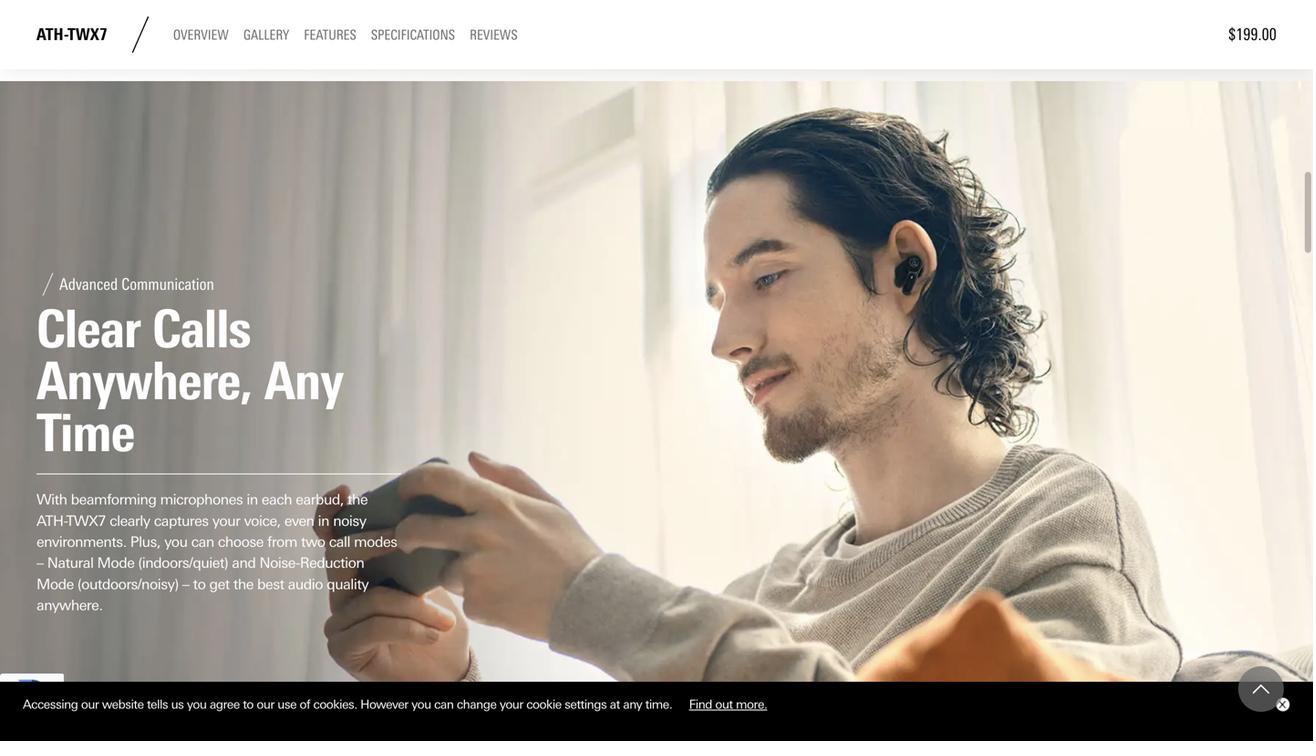 Task type: describe. For each thing, give the bounding box(es) containing it.
voice,
[[244, 513, 281, 529]]

even
[[284, 513, 314, 529]]

plus,
[[130, 534, 161, 550]]

gallery
[[243, 27, 289, 44]]

any
[[623, 698, 642, 712]]

you right us
[[187, 698, 206, 712]]

us
[[171, 698, 184, 712]]

1 vertical spatial the
[[233, 576, 253, 593]]

can inside the with beamforming microphones in each earbud, the ath-twx7 clearly captures your voice, even in noisy environments. plus, you can choose from two call modes – natural mode (indoors/quiet) and noise-reduction mode (outdoors/noisy) – to get the best audio quality anywhere.
[[191, 534, 214, 550]]

out
[[715, 698, 733, 712]]

at
[[610, 698, 620, 712]]

two
[[301, 534, 325, 550]]

to inside the with beamforming microphones in each earbud, the ath-twx7 clearly captures your voice, even in noisy environments. plus, you can choose from two call modes – natural mode (indoors/quiet) and noise-reduction mode (outdoors/noisy) – to get the best audio quality anywhere.
[[193, 576, 206, 593]]

get
[[209, 576, 230, 593]]

twx7 inside the with beamforming microphones in each earbud, the ath-twx7 clearly captures your voice, even in noisy environments. plus, you can choose from two call modes – natural mode (indoors/quiet) and noise-reduction mode (outdoors/noisy) – to get the best audio quality anywhere.
[[67, 513, 106, 529]]

specifications
[[371, 27, 455, 44]]

1 our from the left
[[81, 698, 99, 712]]

each
[[262, 492, 292, 508]]

of
[[300, 698, 310, 712]]

modes
[[354, 534, 397, 550]]

find out more. link
[[675, 691, 781, 719]]

and
[[232, 555, 256, 571]]

clearly
[[110, 513, 150, 529]]

tells
[[147, 698, 168, 712]]

1 horizontal spatial in
[[318, 513, 329, 529]]

quality
[[327, 576, 369, 593]]

$199.00
[[1229, 25, 1277, 44]]

best
[[257, 576, 284, 593]]

cookie
[[526, 698, 562, 712]]

accessing
[[23, 698, 78, 712]]

divider line image
[[122, 16, 159, 53]]

choose
[[218, 534, 264, 550]]

(indoors/quiet)
[[138, 555, 228, 571]]

call
[[329, 534, 350, 550]]

1 vertical spatial your
[[500, 698, 523, 712]]

0 vertical spatial the
[[348, 492, 368, 508]]

from
[[267, 534, 297, 550]]

use
[[278, 698, 296, 712]]

1 vertical spatial to
[[243, 698, 253, 712]]

time.
[[645, 698, 672, 712]]

0 vertical spatial in
[[247, 492, 258, 508]]

website
[[102, 698, 144, 712]]

earbud,
[[296, 492, 344, 508]]

reduction
[[300, 555, 364, 571]]



Task type: vqa. For each thing, say whether or not it's contained in the screenshot.
3rd plus icon from the bottom
no



Task type: locate. For each thing, give the bounding box(es) containing it.
to left the get
[[193, 576, 206, 593]]

to
[[193, 576, 206, 593], [243, 698, 253, 712]]

in up voice,
[[247, 492, 258, 508]]

beamforming
[[71, 492, 156, 508]]

your inside the with beamforming microphones in each earbud, the ath-twx7 clearly captures your voice, even in noisy environments. plus, you can choose from two call modes – natural mode (indoors/quiet) and noise-reduction mode (outdoors/noisy) – to get the best audio quality anywhere.
[[212, 513, 240, 529]]

cross image
[[1279, 701, 1286, 709]]

our left website
[[81, 698, 99, 712]]

ath- inside the with beamforming microphones in each earbud, the ath-twx7 clearly captures your voice, even in noisy environments. plus, you can choose from two call modes – natural mode (indoors/quiet) and noise-reduction mode (outdoors/noisy) – to get the best audio quality anywhere.
[[36, 513, 67, 529]]

0 horizontal spatial our
[[81, 698, 99, 712]]

change
[[457, 698, 497, 712]]

– left 'natural'
[[36, 555, 43, 571]]

can up (indoors/quiet)
[[191, 534, 214, 550]]

your left cookie
[[500, 698, 523, 712]]

0 horizontal spatial to
[[193, 576, 206, 593]]

can left change
[[434, 698, 454, 712]]

0 vertical spatial –
[[36, 555, 43, 571]]

1 horizontal spatial the
[[348, 492, 368, 508]]

however
[[360, 698, 408, 712]]

you right however
[[411, 698, 431, 712]]

with
[[36, 492, 67, 508]]

twx7 left divider line icon at the left of the page
[[68, 25, 107, 44]]

0 horizontal spatial your
[[212, 513, 240, 529]]

0 horizontal spatial the
[[233, 576, 253, 593]]

natural
[[47, 555, 93, 571]]

1 horizontal spatial your
[[500, 698, 523, 712]]

captures
[[154, 513, 209, 529]]

1 vertical spatial ath-
[[36, 513, 67, 529]]

(outdoors/noisy)
[[77, 576, 179, 593]]

settings
[[565, 698, 607, 712]]

your up choose
[[212, 513, 240, 529]]

to right agree on the left
[[243, 698, 253, 712]]

0 vertical spatial mode
[[97, 555, 134, 571]]

the
[[348, 492, 368, 508], [233, 576, 253, 593]]

1 vertical spatial can
[[434, 698, 454, 712]]

1 horizontal spatial mode
[[97, 555, 134, 571]]

– down (indoors/quiet)
[[182, 576, 189, 593]]

in
[[247, 492, 258, 508], [318, 513, 329, 529]]

you down captures
[[164, 534, 187, 550]]

with beamforming microphones in each earbud, the ath-twx7 clearly captures your voice, even in noisy environments. plus, you can choose from two call modes – natural mode (indoors/quiet) and noise-reduction mode (outdoors/noisy) – to get the best audio quality anywhere.
[[36, 492, 397, 614]]

noise-
[[259, 555, 300, 571]]

mode
[[97, 555, 134, 571], [36, 576, 74, 593]]

the up noisy on the left of page
[[348, 492, 368, 508]]

mode up anywhere.
[[36, 576, 74, 593]]

1 vertical spatial –
[[182, 576, 189, 593]]

reviews
[[470, 27, 518, 44]]

in down the earbud,
[[318, 513, 329, 529]]

find
[[689, 698, 712, 712]]

ath-
[[36, 25, 68, 44], [36, 513, 67, 529]]

agree
[[210, 698, 240, 712]]

1 vertical spatial in
[[318, 513, 329, 529]]

our left 'use'
[[257, 698, 274, 712]]

the down the and
[[233, 576, 253, 593]]

overview
[[173, 27, 229, 44]]

0 horizontal spatial mode
[[36, 576, 74, 593]]

our
[[81, 698, 99, 712], [257, 698, 274, 712]]

more.
[[736, 698, 767, 712]]

0 horizontal spatial can
[[191, 534, 214, 550]]

1 horizontal spatial –
[[182, 576, 189, 593]]

0 horizontal spatial –
[[36, 555, 43, 571]]

noisy
[[333, 513, 366, 529]]

1 horizontal spatial can
[[434, 698, 454, 712]]

twx7
[[68, 25, 107, 44], [67, 513, 106, 529]]

1 horizontal spatial to
[[243, 698, 253, 712]]

accessing our website tells us you agree to our use of cookies. however you can change your cookie settings at any time.
[[23, 698, 675, 712]]

–
[[36, 555, 43, 571], [182, 576, 189, 593]]

environments.
[[36, 534, 126, 550]]

arrow up image
[[1253, 681, 1270, 698]]

can
[[191, 534, 214, 550], [434, 698, 454, 712]]

ath-twx7
[[36, 25, 107, 44]]

0 vertical spatial twx7
[[68, 25, 107, 44]]

microphones
[[160, 492, 243, 508]]

0 vertical spatial to
[[193, 576, 206, 593]]

1 ath- from the top
[[36, 25, 68, 44]]

1 vertical spatial mode
[[36, 576, 74, 593]]

your
[[212, 513, 240, 529], [500, 698, 523, 712]]

2 ath- from the top
[[36, 513, 67, 529]]

anywhere.
[[36, 597, 103, 614]]

find out more.
[[689, 698, 767, 712]]

cookies.
[[313, 698, 357, 712]]

0 vertical spatial ath-
[[36, 25, 68, 44]]

twx7 up environments.
[[67, 513, 106, 529]]

1 horizontal spatial our
[[257, 698, 274, 712]]

ath- left divider line icon at the left of the page
[[36, 25, 68, 44]]

you inside the with beamforming microphones in each earbud, the ath-twx7 clearly captures your voice, even in noisy environments. plus, you can choose from two call modes – natural mode (indoors/quiet) and noise-reduction mode (outdoors/noisy) – to get the best audio quality anywhere.
[[164, 534, 187, 550]]

2 our from the left
[[257, 698, 274, 712]]

0 horizontal spatial in
[[247, 492, 258, 508]]

ath- down with
[[36, 513, 67, 529]]

you
[[164, 534, 187, 550], [187, 698, 206, 712], [411, 698, 431, 712]]

features
[[304, 27, 356, 44]]

audio
[[288, 576, 323, 593]]

0 vertical spatial can
[[191, 534, 214, 550]]

0 vertical spatial your
[[212, 513, 240, 529]]

mode up (outdoors/noisy)
[[97, 555, 134, 571]]

1 vertical spatial twx7
[[67, 513, 106, 529]]



